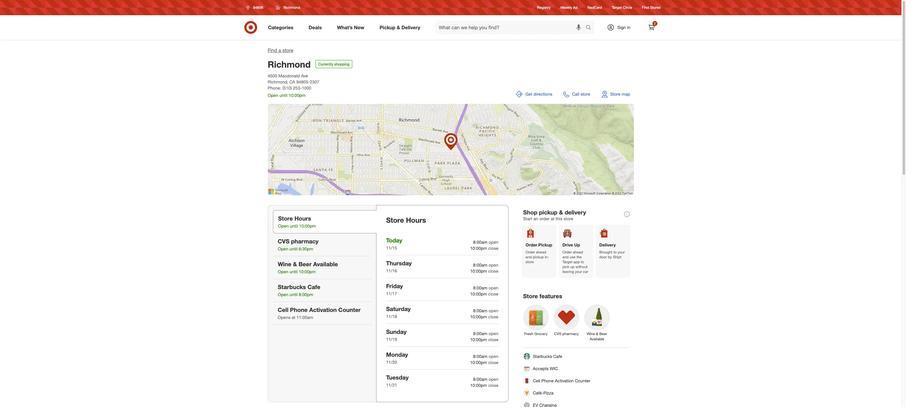 Task type: describe. For each thing, give the bounding box(es) containing it.
categories link
[[263, 21, 301, 34]]

close for sunday
[[489, 338, 499, 343]]

8:00am open 10:00pm close for saturday
[[470, 309, 499, 320]]

pizza
[[544, 391, 554, 396]]

accepts
[[533, 367, 549, 372]]

cell for cell phone activation counter opens at 11:00am
[[278, 307, 289, 314]]

weekly ad link
[[561, 5, 578, 10]]

get
[[526, 92, 533, 97]]

1000
[[302, 85, 311, 91]]

drive up order ahead and use the target app to pick up without leaving your car
[[563, 243, 589, 274]]

friday
[[386, 283, 403, 290]]

shopping
[[334, 62, 350, 66]]

1 vertical spatial richmond
[[268, 59, 311, 70]]

8:00am for today
[[473, 240, 488, 245]]

start
[[523, 216, 533, 222]]

ad
[[573, 5, 578, 10]]

open for tuesday
[[489, 377, 499, 382]]

without
[[576, 265, 588, 270]]

store map button
[[598, 87, 634, 102]]

up
[[575, 243, 580, 248]]

0 horizontal spatial pickup
[[380, 24, 396, 30]]

8:00am open 10:00pm close for friday
[[470, 286, 499, 297]]

10:00pm for tuesday
[[470, 383, 487, 389]]

ahead for up
[[573, 250, 583, 255]]

8:00am for sunday
[[473, 331, 488, 337]]

delivery inside delivery brought to your door by shipt
[[600, 243, 616, 248]]

wine for wine & beer available open until 10:00pm
[[278, 261, 292, 268]]

thursday
[[386, 260, 412, 267]]

by
[[608, 255, 612, 260]]

open for store hours
[[278, 224, 289, 229]]

open for monday
[[489, 354, 499, 360]]

café-pizza
[[533, 391, 554, 396]]

store hours open until 10:00pm
[[278, 215, 316, 229]]

richmond inside dropdown button
[[284, 5, 300, 10]]

11/17
[[386, 291, 397, 297]]

new
[[354, 24, 365, 30]]

saturday 11/18
[[386, 306, 411, 320]]

hours for store hours
[[406, 216, 426, 225]]

delivery brought to your door by shipt
[[600, 243, 625, 260]]

order for drive up
[[563, 250, 572, 255]]

& for pickup & delivery
[[397, 24, 400, 30]]

target circle
[[612, 5, 633, 10]]

cvs for cvs pharmacy
[[554, 332, 562, 337]]

& for wine & beer available open until 10:00pm
[[293, 261, 297, 268]]

store features
[[523, 293, 563, 300]]

weekly ad
[[561, 5, 578, 10]]

sunday 11/19
[[386, 329, 407, 342]]

directions
[[534, 92, 553, 97]]

10:00pm for sunday
[[470, 338, 487, 343]]

categories
[[268, 24, 294, 30]]

wine for wine & beer available
[[587, 332, 595, 337]]

starbucks cafe
[[533, 354, 563, 360]]

cafe for starbucks cafe open until 8:00pm
[[308, 284, 321, 291]]

pickup & delivery
[[380, 24, 420, 30]]

open inside 4500 macdonald ave richmond, ca 94805-2307 phone: (510) 253-1000 open until 10:00pm
[[268, 93, 278, 98]]

What can we help you find? suggestions appear below search field
[[435, 21, 587, 34]]

8:00am open 10:00pm close for tuesday
[[470, 377, 499, 389]]

cell for cell phone activation counter
[[533, 379, 541, 384]]

8:00am for monday
[[473, 354, 488, 360]]

10:00pm for thursday
[[470, 269, 487, 274]]

shop pickup & delivery start an order at this store
[[523, 209, 586, 222]]

until for cvs
[[290, 247, 298, 252]]

wic
[[550, 367, 558, 372]]

leaving
[[563, 270, 574, 274]]

phone for cell phone activation counter opens at 11:00am
[[290, 307, 308, 314]]

monday
[[386, 352, 408, 359]]

call store
[[572, 92, 591, 97]]

store for store hours open until 10:00pm
[[278, 215, 293, 222]]

open for thursday
[[489, 263, 499, 268]]

cvs pharmacy link
[[552, 303, 582, 338]]

car
[[583, 270, 589, 274]]

store inside order pickup order ahead and pickup in- store
[[526, 260, 534, 265]]

94806
[[253, 5, 263, 10]]

store hours
[[386, 216, 426, 225]]

close for thursday
[[489, 269, 499, 274]]

features
[[540, 293, 563, 300]]

target inside drive up order ahead and use the target app to pick up without leaving your car
[[563, 260, 573, 265]]

tuesday 11/21
[[386, 374, 409, 388]]

ahead for pickup
[[536, 250, 546, 255]]

fresh
[[525, 332, 534, 337]]

target circle link
[[612, 5, 633, 10]]

today 11/15
[[386, 237, 402, 251]]

open for today
[[489, 240, 499, 245]]

open for cvs pharmacy
[[278, 247, 289, 252]]

friday 11/17
[[386, 283, 403, 297]]

cvs pharmacy open until 6:30pm
[[278, 238, 319, 252]]

activation for cell phone activation counter opens at 11:00am
[[309, 307, 337, 314]]

store capabilities with hours, vertical tabs tab list
[[268, 205, 377, 403]]

8:00pm
[[299, 292, 313, 298]]

open for sunday
[[489, 331, 499, 337]]

8:00am for friday
[[473, 286, 488, 291]]

deals link
[[304, 21, 330, 34]]

richmond button
[[272, 2, 304, 13]]

opens
[[278, 315, 291, 321]]

find stores
[[642, 5, 661, 10]]

pickup & delivery link
[[375, 21, 428, 34]]

cell phone activation counter
[[533, 379, 591, 384]]

until for store
[[290, 224, 298, 229]]

4500
[[268, 73, 277, 78]]

what's new
[[337, 24, 365, 30]]

open for saturday
[[489, 309, 499, 314]]

richmond map image
[[268, 104, 634, 196]]

close for saturday
[[489, 315, 499, 320]]

open for starbucks cafe
[[278, 292, 289, 298]]

stores
[[650, 5, 661, 10]]

cafe for starbucks cafe
[[554, 354, 563, 360]]

at inside 'shop pickup & delivery start an order at this store'
[[551, 216, 555, 222]]

brought
[[600, 250, 613, 255]]

café-
[[533, 391, 544, 396]]

your inside drive up order ahead and use the target app to pick up without leaving your car
[[575, 270, 582, 274]]

11/15
[[386, 246, 397, 251]]

grocery
[[535, 332, 548, 337]]

an
[[534, 216, 539, 222]]

2
[[654, 22, 656, 25]]

accepts wic
[[533, 367, 558, 372]]

available for wine & beer available
[[590, 337, 605, 342]]



Task type: vqa. For each thing, say whether or not it's contained in the screenshot.
and to the right
yes



Task type: locate. For each thing, give the bounding box(es) containing it.
to inside drive up order ahead and use the target app to pick up without leaving your car
[[581, 260, 584, 265]]

6 8:00am open 10:00pm close from the top
[[470, 354, 499, 366]]

drive
[[563, 243, 573, 248]]

0 vertical spatial counter
[[339, 307, 361, 314]]

1 and from the left
[[526, 255, 532, 260]]

store up today
[[386, 216, 404, 225]]

sign in link
[[602, 21, 640, 34]]

store inside call store button
[[581, 92, 591, 97]]

at left this
[[551, 216, 555, 222]]

and left use
[[563, 255, 569, 260]]

phone inside cell phone activation counter opens at 11:00am
[[290, 307, 308, 314]]

1 horizontal spatial at
[[551, 216, 555, 222]]

0 vertical spatial to
[[614, 250, 617, 255]]

find a store
[[268, 47, 294, 53]]

5 open from the top
[[489, 331, 499, 337]]

until inside wine & beer available open until 10:00pm
[[290, 270, 298, 275]]

pharmacy left wine & beer available
[[563, 332, 579, 337]]

1 horizontal spatial phone
[[542, 379, 554, 384]]

1 close from the top
[[489, 246, 499, 251]]

5 8:00am open 10:00pm close from the top
[[470, 331, 499, 343]]

11/20
[[386, 360, 397, 365]]

0 horizontal spatial available
[[313, 261, 338, 268]]

fresh grocery
[[525, 332, 548, 337]]

1 horizontal spatial to
[[614, 250, 617, 255]]

7 open from the top
[[489, 377, 499, 382]]

1 horizontal spatial and
[[563, 255, 569, 260]]

0 vertical spatial richmond
[[284, 5, 300, 10]]

11:00am
[[297, 315, 313, 321]]

3 open from the top
[[489, 286, 499, 291]]

store
[[283, 47, 294, 53], [581, 92, 591, 97], [564, 216, 574, 222], [526, 260, 534, 265]]

open down phone: at the top left of the page
[[268, 93, 278, 98]]

cvs down store hours open until 10:00pm
[[278, 238, 290, 245]]

open
[[489, 240, 499, 245], [489, 263, 499, 268], [489, 286, 499, 291], [489, 309, 499, 314], [489, 331, 499, 337], [489, 354, 499, 360], [489, 377, 499, 382]]

0 vertical spatial available
[[313, 261, 338, 268]]

sign
[[618, 25, 626, 30]]

2 8:00am open 10:00pm close from the top
[[470, 263, 499, 274]]

sign in
[[618, 25, 631, 30]]

available inside wine & beer available
[[590, 337, 605, 342]]

0 vertical spatial pharmacy
[[291, 238, 319, 245]]

phone for cell phone activation counter
[[542, 379, 554, 384]]

your
[[618, 250, 625, 255], [575, 270, 582, 274]]

0 horizontal spatial ahead
[[536, 250, 546, 255]]

cafe up 'wic' on the bottom right of page
[[554, 354, 563, 360]]

1 horizontal spatial cafe
[[554, 354, 563, 360]]

pickup inside order pickup order ahead and pickup in- store
[[539, 243, 553, 248]]

0 horizontal spatial to
[[581, 260, 584, 265]]

up
[[571, 265, 575, 270]]

11/16
[[386, 269, 397, 274]]

1 vertical spatial pharmacy
[[563, 332, 579, 337]]

5 8:00am from the top
[[473, 331, 488, 337]]

until left 6:30pm
[[290, 247, 298, 252]]

phone up pizza in the bottom right of the page
[[542, 379, 554, 384]]

open inside wine & beer available open until 10:00pm
[[278, 270, 289, 275]]

a
[[279, 47, 281, 53]]

redcard
[[588, 5, 602, 10]]

starbucks inside starbucks cafe open until 8:00pm
[[278, 284, 306, 291]]

store left features
[[523, 293, 538, 300]]

beer inside wine & beer available
[[600, 332, 607, 337]]

10:00pm for friday
[[470, 292, 487, 297]]

until left 8:00pm
[[290, 292, 298, 298]]

activation up the 11:00am
[[309, 307, 337, 314]]

3 8:00am from the top
[[473, 286, 488, 291]]

and inside drive up order ahead and use the target app to pick up without leaving your car
[[563, 255, 569, 260]]

delivery
[[565, 209, 586, 216]]

cell phone activation counter opens at 11:00am
[[278, 307, 361, 321]]

1 vertical spatial cafe
[[554, 354, 563, 360]]

1 vertical spatial to
[[581, 260, 584, 265]]

1 horizontal spatial counter
[[575, 379, 591, 384]]

0 horizontal spatial cell
[[278, 307, 289, 314]]

& for wine & beer available
[[596, 332, 599, 337]]

7 8:00am open 10:00pm close from the top
[[470, 377, 499, 389]]

circle
[[623, 5, 633, 10]]

to up shipt
[[614, 250, 617, 255]]

2 8:00am from the top
[[473, 263, 488, 268]]

until up starbucks cafe open until 8:00pm
[[290, 270, 298, 275]]

currently
[[318, 62, 333, 66]]

get directions
[[526, 92, 553, 97]]

pickup inside 'shop pickup & delivery start an order at this store'
[[539, 209, 558, 216]]

wine right "cvs pharmacy"
[[587, 332, 595, 337]]

2 and from the left
[[563, 255, 569, 260]]

1 horizontal spatial your
[[618, 250, 625, 255]]

7 8:00am from the top
[[473, 377, 488, 382]]

starbucks
[[278, 284, 306, 291], [533, 354, 552, 360]]

close for today
[[489, 246, 499, 251]]

registry link
[[537, 5, 551, 10]]

0 horizontal spatial delivery
[[402, 24, 420, 30]]

find for find a store
[[268, 47, 277, 53]]

pickup right new at the top left of page
[[380, 24, 396, 30]]

saturday
[[386, 306, 411, 313]]

starbucks up accepts
[[533, 354, 552, 360]]

0 vertical spatial delivery
[[402, 24, 420, 30]]

0 vertical spatial wine
[[278, 261, 292, 268]]

0 horizontal spatial find
[[268, 47, 277, 53]]

1 vertical spatial pickup
[[539, 243, 553, 248]]

beer for wine & beer available open until 10:00pm
[[299, 261, 312, 268]]

order for order pickup
[[526, 250, 535, 255]]

pharmacy for cvs pharmacy open until 6:30pm
[[291, 238, 319, 245]]

order inside drive up order ahead and use the target app to pick up without leaving your car
[[563, 250, 572, 255]]

0 horizontal spatial counter
[[339, 307, 361, 314]]

10:00pm for today
[[470, 246, 487, 251]]

1 horizontal spatial available
[[590, 337, 605, 342]]

1 8:00am from the top
[[473, 240, 488, 245]]

until inside store hours open until 10:00pm
[[290, 224, 298, 229]]

this
[[556, 216, 563, 222]]

ahead up the
[[573, 250, 583, 255]]

0 horizontal spatial your
[[575, 270, 582, 274]]

until down (510)
[[280, 93, 288, 98]]

wine & beer available link
[[582, 303, 613, 343]]

and for order
[[526, 255, 532, 260]]

activation down 'wic' on the bottom right of page
[[555, 379, 574, 384]]

0 vertical spatial cvs
[[278, 238, 290, 245]]

11/21
[[386, 383, 397, 388]]

1 vertical spatial beer
[[600, 332, 607, 337]]

6 close from the top
[[489, 360, 499, 366]]

open for friday
[[489, 286, 499, 291]]

order
[[540, 216, 550, 222]]

open inside starbucks cafe open until 8:00pm
[[278, 292, 289, 298]]

8:00am open 10:00pm close for monday
[[470, 354, 499, 366]]

0 horizontal spatial and
[[526, 255, 532, 260]]

0 vertical spatial beer
[[299, 261, 312, 268]]

ahead
[[536, 250, 546, 255], [573, 250, 583, 255]]

starbucks up 8:00pm
[[278, 284, 306, 291]]

open up cvs pharmacy open until 6:30pm
[[278, 224, 289, 229]]

pharmacy
[[291, 238, 319, 245], [563, 332, 579, 337]]

ave
[[301, 73, 308, 78]]

6 open from the top
[[489, 354, 499, 360]]

1 horizontal spatial cell
[[533, 379, 541, 384]]

thursday 11/16
[[386, 260, 412, 274]]

map
[[622, 92, 630, 97]]

1 horizontal spatial starbucks
[[533, 354, 552, 360]]

cafe up 8:00pm
[[308, 284, 321, 291]]

store for store features
[[523, 293, 538, 300]]

available for wine & beer available open until 10:00pm
[[313, 261, 338, 268]]

order pickup order ahead and pickup in- store
[[526, 243, 553, 265]]

phone:
[[268, 85, 281, 91]]

1 vertical spatial cell
[[533, 379, 541, 384]]

store
[[611, 92, 621, 97], [278, 215, 293, 222], [386, 216, 404, 225], [523, 293, 538, 300]]

wine & beer available open until 10:00pm
[[278, 261, 338, 275]]

1 vertical spatial available
[[590, 337, 605, 342]]

open
[[268, 93, 278, 98], [278, 224, 289, 229], [278, 247, 289, 252], [278, 270, 289, 275], [278, 292, 289, 298]]

cell up opens
[[278, 307, 289, 314]]

11/19
[[386, 337, 397, 342]]

1 vertical spatial at
[[292, 315, 295, 321]]

store up cvs pharmacy open until 6:30pm
[[278, 215, 293, 222]]

store inside store hours open until 10:00pm
[[278, 215, 293, 222]]

1 vertical spatial your
[[575, 270, 582, 274]]

1 horizontal spatial activation
[[555, 379, 574, 384]]

4 close from the top
[[489, 315, 499, 320]]

open inside cvs pharmacy open until 6:30pm
[[278, 247, 289, 252]]

10:00pm inside 4500 macdonald ave richmond, ca 94805-2307 phone: (510) 253-1000 open until 10:00pm
[[289, 93, 306, 98]]

1 vertical spatial counter
[[575, 379, 591, 384]]

10:00pm for monday
[[470, 360, 487, 366]]

3 8:00am open 10:00pm close from the top
[[470, 286, 499, 297]]

pharmacy for cvs pharmacy
[[563, 332, 579, 337]]

1 horizontal spatial cvs
[[554, 332, 562, 337]]

0 vertical spatial phone
[[290, 307, 308, 314]]

at right opens
[[292, 315, 295, 321]]

ahead inside order pickup order ahead and pickup in- store
[[536, 250, 546, 255]]

7 close from the top
[[489, 383, 499, 389]]

0 vertical spatial activation
[[309, 307, 337, 314]]

app
[[574, 260, 580, 265]]

what's new link
[[332, 21, 372, 34]]

open left 8:00pm
[[278, 292, 289, 298]]

11/18
[[386, 314, 397, 320]]

2307
[[310, 79, 320, 85]]

8:00am open 10:00pm close for today
[[470, 240, 499, 251]]

richmond up macdonald
[[268, 59, 311, 70]]

8:00am for thursday
[[473, 263, 488, 268]]

richmond
[[284, 5, 300, 10], [268, 59, 311, 70]]

0 vertical spatial cell
[[278, 307, 289, 314]]

8:00am for tuesday
[[473, 377, 488, 382]]

cvs pharmacy
[[554, 332, 579, 337]]

your inside delivery brought to your door by shipt
[[618, 250, 625, 255]]

pick
[[563, 265, 570, 270]]

richmond up categories link
[[284, 5, 300, 10]]

cell
[[278, 307, 289, 314], [533, 379, 541, 384]]

1 horizontal spatial delivery
[[600, 243, 616, 248]]

2 ahead from the left
[[573, 250, 583, 255]]

pharmacy up 6:30pm
[[291, 238, 319, 245]]

1 ahead from the left
[[536, 250, 546, 255]]

1 horizontal spatial pickup
[[539, 243, 553, 248]]

ahead inside drive up order ahead and use the target app to pick up without leaving your car
[[573, 250, 583, 255]]

use
[[570, 255, 576, 260]]

1 horizontal spatial hours
[[406, 216, 426, 225]]

0 vertical spatial at
[[551, 216, 555, 222]]

10:00pm inside wine & beer available open until 10:00pm
[[299, 270, 316, 275]]

phone
[[290, 307, 308, 314], [542, 379, 554, 384]]

beer for wine & beer available
[[600, 332, 607, 337]]

0 vertical spatial target
[[612, 5, 622, 10]]

the
[[577, 255, 582, 260]]

1 vertical spatial activation
[[555, 379, 574, 384]]

4 8:00am from the top
[[473, 309, 488, 314]]

0 vertical spatial find
[[642, 5, 649, 10]]

starbucks for starbucks cafe
[[533, 354, 552, 360]]

target inside 'link'
[[612, 5, 622, 10]]

wine & beer available
[[587, 332, 607, 342]]

until inside cvs pharmacy open until 6:30pm
[[290, 247, 298, 252]]

1 horizontal spatial wine
[[587, 332, 595, 337]]

pharmacy inside cvs pharmacy open until 6:30pm
[[291, 238, 319, 245]]

find a store link
[[268, 47, 294, 53]]

store for store map
[[611, 92, 621, 97]]

cell inside cell phone activation counter opens at 11:00am
[[278, 307, 289, 314]]

0 horizontal spatial phone
[[290, 307, 308, 314]]

activation inside cell phone activation counter opens at 11:00am
[[309, 307, 337, 314]]

pickup inside order pickup order ahead and pickup in- store
[[533, 255, 544, 260]]

cvs inside cvs pharmacy open until 6:30pm
[[278, 238, 290, 245]]

get directions link
[[512, 87, 556, 102]]

0 horizontal spatial target
[[563, 260, 573, 265]]

94806 button
[[242, 2, 270, 13]]

2 close from the top
[[489, 269, 499, 274]]

& inside wine & beer available open until 10:00pm
[[293, 261, 297, 268]]

wine inside wine & beer available open until 10:00pm
[[278, 261, 292, 268]]

shipt
[[613, 255, 622, 260]]

close for tuesday
[[489, 383, 499, 389]]

tuesday
[[386, 374, 409, 381]]

1 horizontal spatial target
[[612, 5, 622, 10]]

in-
[[545, 255, 549, 260]]

store left map
[[611, 92, 621, 97]]

registry
[[537, 5, 551, 10]]

close for monday
[[489, 360, 499, 366]]

6 8:00am from the top
[[473, 354, 488, 360]]

find
[[642, 5, 649, 10], [268, 47, 277, 53]]

8:00am
[[473, 240, 488, 245], [473, 263, 488, 268], [473, 286, 488, 291], [473, 309, 488, 314], [473, 331, 488, 337], [473, 354, 488, 360], [473, 377, 488, 382]]

target left circle
[[612, 5, 622, 10]]

starbucks for starbucks cafe open until 8:00pm
[[278, 284, 306, 291]]

and for drive
[[563, 255, 569, 260]]

sunday
[[386, 329, 407, 336]]

pickup up the "in-"
[[539, 243, 553, 248]]

1 vertical spatial starbucks
[[533, 354, 552, 360]]

1 vertical spatial target
[[563, 260, 573, 265]]

counter inside cell phone activation counter opens at 11:00am
[[339, 307, 361, 314]]

94805-
[[296, 79, 310, 85]]

find left a
[[268, 47, 277, 53]]

store inside 'shop pickup & delivery start an order at this store'
[[564, 216, 574, 222]]

open left 6:30pm
[[278, 247, 289, 252]]

beer inside wine & beer available open until 10:00pm
[[299, 261, 312, 268]]

until inside starbucks cafe open until 8:00pm
[[290, 292, 298, 298]]

currently shopping
[[318, 62, 350, 66]]

0 horizontal spatial cvs
[[278, 238, 290, 245]]

and left the "in-"
[[526, 255, 532, 260]]

phone up the 11:00am
[[290, 307, 308, 314]]

0 vertical spatial your
[[618, 250, 625, 255]]

your up shipt
[[618, 250, 625, 255]]

until for starbucks
[[290, 292, 298, 298]]

cvs
[[278, 238, 290, 245], [554, 332, 562, 337]]

cafe inside starbucks cafe open until 8:00pm
[[308, 284, 321, 291]]

0 horizontal spatial starbucks
[[278, 284, 306, 291]]

& inside wine & beer available
[[596, 332, 599, 337]]

wine down cvs pharmacy open until 6:30pm
[[278, 261, 292, 268]]

0 horizontal spatial hours
[[295, 215, 311, 222]]

close for friday
[[489, 292, 499, 297]]

find left stores
[[642, 5, 649, 10]]

available inside wine & beer available open until 10:00pm
[[313, 261, 338, 268]]

1 vertical spatial wine
[[587, 332, 595, 337]]

1 vertical spatial pickup
[[533, 255, 544, 260]]

hours for store hours open until 10:00pm
[[295, 215, 311, 222]]

0 vertical spatial cafe
[[308, 284, 321, 291]]

starbucks cafe open until 8:00pm
[[278, 284, 321, 298]]

1 vertical spatial phone
[[542, 379, 554, 384]]

at inside cell phone activation counter opens at 11:00am
[[292, 315, 295, 321]]

target up pick
[[563, 260, 573, 265]]

find for find stores
[[642, 5, 649, 10]]

1 horizontal spatial beer
[[600, 332, 607, 337]]

4 8:00am open 10:00pm close from the top
[[470, 309, 499, 320]]

1 horizontal spatial find
[[642, 5, 649, 10]]

1 horizontal spatial pharmacy
[[563, 332, 579, 337]]

1 horizontal spatial ahead
[[573, 250, 583, 255]]

cvs for cvs pharmacy open until 6:30pm
[[278, 238, 290, 245]]

until up cvs pharmacy open until 6:30pm
[[290, 224, 298, 229]]

8:00am open 10:00pm close for thursday
[[470, 263, 499, 274]]

cell up café-
[[533, 379, 541, 384]]

hours inside store hours open until 10:00pm
[[295, 215, 311, 222]]

1 vertical spatial delivery
[[600, 243, 616, 248]]

1 vertical spatial find
[[268, 47, 277, 53]]

6:30pm
[[299, 247, 313, 252]]

3 close from the top
[[489, 292, 499, 297]]

shop
[[523, 209, 538, 216]]

0 horizontal spatial cafe
[[308, 284, 321, 291]]

2 open from the top
[[489, 263, 499, 268]]

10:00pm inside store hours open until 10:00pm
[[299, 224, 316, 229]]

call store button
[[560, 87, 594, 102]]

what's
[[337, 24, 353, 30]]

1 vertical spatial cvs
[[554, 332, 562, 337]]

wine inside wine & beer available
[[587, 332, 595, 337]]

search button
[[583, 21, 598, 35]]

0 horizontal spatial at
[[292, 315, 295, 321]]

open up starbucks cafe open until 8:00pm
[[278, 270, 289, 275]]

0 horizontal spatial beer
[[299, 261, 312, 268]]

pickup left the "in-"
[[533, 255, 544, 260]]

8:00am for saturday
[[473, 309, 488, 314]]

pickup up order on the bottom
[[539, 209, 558, 216]]

0 horizontal spatial pharmacy
[[291, 238, 319, 245]]

cvs right grocery
[[554, 332, 562, 337]]

your down without
[[575, 270, 582, 274]]

4 open from the top
[[489, 309, 499, 314]]

0 vertical spatial pickup
[[539, 209, 558, 216]]

0 horizontal spatial wine
[[278, 261, 292, 268]]

and inside order pickup order ahead and pickup in- store
[[526, 255, 532, 260]]

counter for cell phone activation counter opens at 11:00am
[[339, 307, 361, 314]]

door
[[600, 255, 607, 260]]

ca
[[290, 79, 295, 85]]

cafe
[[308, 284, 321, 291], [554, 354, 563, 360]]

0 vertical spatial pickup
[[380, 24, 396, 30]]

redcard link
[[588, 5, 602, 10]]

1 open from the top
[[489, 240, 499, 245]]

activation for cell phone activation counter
[[555, 379, 574, 384]]

ahead up the "in-"
[[536, 250, 546, 255]]

search
[[583, 25, 598, 31]]

to inside delivery brought to your door by shipt
[[614, 250, 617, 255]]

8:00am open 10:00pm close for sunday
[[470, 331, 499, 343]]

store for store hours
[[386, 216, 404, 225]]

1 8:00am open 10:00pm close from the top
[[470, 240, 499, 251]]

to up without
[[581, 260, 584, 265]]

0 vertical spatial starbucks
[[278, 284, 306, 291]]

&
[[397, 24, 400, 30], [559, 209, 563, 216], [293, 261, 297, 268], [596, 332, 599, 337]]

& inside 'shop pickup & delivery start an order at this store'
[[559, 209, 563, 216]]

0 horizontal spatial activation
[[309, 307, 337, 314]]

10:00pm for saturday
[[470, 315, 487, 320]]

counter for cell phone activation counter
[[575, 379, 591, 384]]

store inside button
[[611, 92, 621, 97]]

until inside 4500 macdonald ave richmond, ca 94805-2307 phone: (510) 253-1000 open until 10:00pm
[[280, 93, 288, 98]]

open inside store hours open until 10:00pm
[[278, 224, 289, 229]]

in
[[627, 25, 631, 30]]

5 close from the top
[[489, 338, 499, 343]]

weekly
[[561, 5, 572, 10]]

activation
[[309, 307, 337, 314], [555, 379, 574, 384]]



